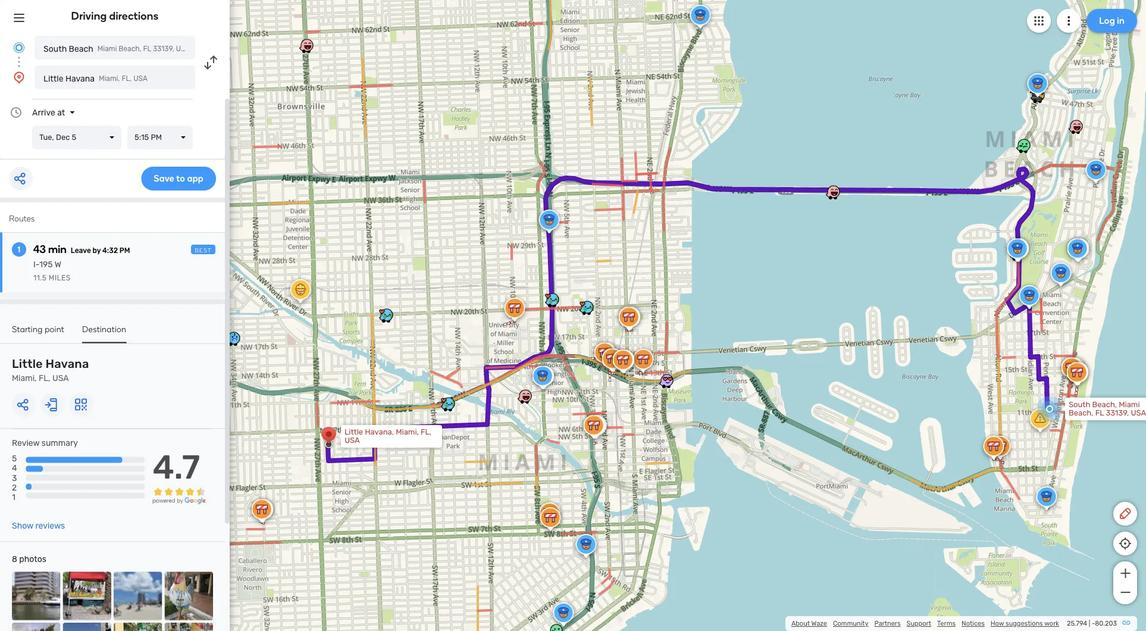 Task type: describe. For each thing, give the bounding box(es) containing it.
4.7
[[153, 447, 200, 487]]

about waze link
[[792, 619, 827, 627]]

i-195 w 11.5 miles
[[33, 260, 71, 282]]

5 inside list box
[[72, 133, 76, 142]]

review summary
[[12, 438, 78, 448]]

|
[[1089, 619, 1091, 627]]

43
[[33, 243, 46, 256]]

image 6 of little havana, miami image
[[63, 623, 111, 631]]

community link
[[833, 619, 869, 627]]

1 vertical spatial little
[[12, 357, 43, 371]]

summary
[[42, 438, 78, 448]]

support link
[[907, 619, 932, 627]]

1 vertical spatial miami,
[[12, 373, 37, 383]]

0 vertical spatial little havana miami, fl, usa
[[43, 74, 148, 83]]

4:32
[[102, 246, 118, 255]]

image 3 of little havana, miami image
[[114, 572, 162, 620]]

tue,
[[39, 133, 54, 142]]

starting point button
[[12, 324, 64, 342]]

current location image
[[12, 40, 26, 55]]

little inside little havana, miami, fl, usa
[[345, 427, 363, 437]]

fl for beach,
[[1096, 408, 1104, 418]]

fl, inside little havana, miami, fl, usa
[[421, 427, 432, 437]]

link image
[[1122, 618, 1132, 627]]

-
[[1092, 619, 1096, 627]]

image 2 of little havana, miami image
[[63, 572, 111, 620]]

show reviews
[[12, 521, 65, 531]]

8 photos
[[12, 554, 46, 564]]

5:15 pm
[[135, 133, 162, 142]]

5:15 pm list box
[[127, 126, 193, 149]]

havana,
[[365, 427, 394, 437]]

usa inside little havana, miami, fl, usa
[[345, 436, 360, 445]]

beach, for beach,
[[1069, 408, 1094, 418]]

tue, dec 5
[[39, 133, 76, 142]]

partners link
[[875, 619, 901, 627]]

tue, dec 5 list box
[[32, 126, 121, 149]]

driving directions
[[71, 10, 159, 22]]

beach, for beach
[[119, 45, 141, 53]]

starting point
[[12, 324, 64, 334]]

review
[[12, 438, 40, 448]]

4
[[12, 463, 17, 473]]

how
[[991, 619, 1005, 627]]

usa inside south beach miami beach, fl 33139, usa
[[176, 45, 190, 53]]

waze
[[812, 619, 827, 627]]

min
[[48, 243, 67, 256]]

11.5
[[33, 274, 47, 282]]

photos
[[19, 554, 46, 564]]

show
[[12, 521, 33, 531]]

little havana, miami, fl, usa
[[345, 427, 432, 445]]

location image
[[12, 70, 26, 85]]

33139, for beach,
[[1106, 408, 1129, 418]]

5 inside 5 4 3 2 1
[[12, 454, 17, 464]]

image 1 of little havana, miami image
[[12, 572, 60, 620]]

routes
[[9, 213, 35, 224]]

arrive
[[32, 107, 55, 117]]

0 vertical spatial fl,
[[122, 74, 132, 83]]

i-
[[33, 260, 39, 269]]

25.794 | -80.203
[[1067, 619, 1117, 627]]

south beach miami beach, fl 33139, usa
[[43, 44, 190, 54]]

pencil image
[[1119, 507, 1133, 521]]

miami, inside little havana, miami, fl, usa
[[396, 427, 419, 437]]

how suggestions work link
[[991, 619, 1060, 627]]

south for beach,
[[1069, 400, 1091, 409]]

5 4 3 2 1
[[12, 454, 17, 502]]



Task type: vqa. For each thing, say whether or not it's contained in the screenshot.
33139, corresponding to Beach
yes



Task type: locate. For each thing, give the bounding box(es) containing it.
33139, for beach
[[153, 45, 174, 53]]

miami, down south beach miami beach, fl 33139, usa
[[99, 74, 120, 83]]

best
[[195, 246, 212, 254]]

0 horizontal spatial miami
[[97, 45, 117, 53]]

8
[[12, 554, 17, 564]]

arrive at
[[32, 107, 65, 117]]

south for beach
[[43, 44, 67, 54]]

1 horizontal spatial pm
[[151, 133, 162, 142]]

havana inside little havana miami, fl, usa
[[46, 357, 89, 371]]

0 horizontal spatial 5
[[12, 454, 17, 464]]

0 vertical spatial pm
[[151, 133, 162, 142]]

1 horizontal spatial miami,
[[99, 74, 120, 83]]

1 horizontal spatial miami
[[1119, 400, 1140, 409]]

usa
[[176, 45, 190, 53], [133, 74, 148, 83], [52, 373, 69, 383], [1131, 408, 1147, 418], [345, 436, 360, 445]]

beach,
[[119, 45, 141, 53], [1093, 400, 1117, 409], [1069, 408, 1094, 418]]

starting
[[12, 324, 43, 334]]

80.203
[[1096, 619, 1117, 627]]

miami for beach
[[97, 45, 117, 53]]

1 left the 43
[[18, 244, 20, 254]]

fl, down starting point button on the left of page
[[39, 373, 50, 383]]

usa inside south beach, miami beach, fl 33139, usa
[[1131, 408, 1147, 418]]

1 vertical spatial 1
[[12, 492, 15, 502]]

little havana miami, fl, usa
[[43, 74, 148, 83], [12, 357, 89, 383]]

work
[[1045, 619, 1060, 627]]

fl inside south beach, miami beach, fl 33139, usa
[[1096, 408, 1104, 418]]

0 vertical spatial 33139,
[[153, 45, 174, 53]]

0 vertical spatial havana
[[65, 74, 95, 83]]

miami for beach,
[[1119, 400, 1140, 409]]

miami
[[97, 45, 117, 53], [1119, 400, 1140, 409]]

0 horizontal spatial 1
[[12, 492, 15, 502]]

0 vertical spatial 5
[[72, 133, 76, 142]]

1 vertical spatial south
[[1069, 400, 1091, 409]]

1 vertical spatial pm
[[120, 246, 130, 255]]

1 vertical spatial 5
[[12, 454, 17, 464]]

33139,
[[153, 45, 174, 53], [1106, 408, 1129, 418]]

0 horizontal spatial fl,
[[39, 373, 50, 383]]

1
[[18, 244, 20, 254], [12, 492, 15, 502]]

at
[[57, 107, 65, 117]]

0 vertical spatial miami
[[97, 45, 117, 53]]

0 vertical spatial miami,
[[99, 74, 120, 83]]

image 4 of little havana, miami image
[[165, 572, 213, 620]]

terms link
[[938, 619, 956, 627]]

pm right the 4:32
[[120, 246, 130, 255]]

1 horizontal spatial little
[[43, 74, 63, 83]]

about
[[792, 619, 810, 627]]

zoom in image
[[1118, 566, 1133, 580]]

image 5 of little havana, miami image
[[12, 623, 60, 631]]

support
[[907, 619, 932, 627]]

south beach, miami beach, fl 33139, usa
[[1069, 400, 1147, 418]]

little havana miami, fl, usa down beach at the left of the page
[[43, 74, 148, 83]]

fl, down south beach miami beach, fl 33139, usa
[[122, 74, 132, 83]]

1 down 3
[[12, 492, 15, 502]]

1 vertical spatial havana
[[46, 357, 89, 371]]

destination button
[[82, 324, 126, 343]]

0 horizontal spatial little
[[12, 357, 43, 371]]

miami inside south beach, miami beach, fl 33139, usa
[[1119, 400, 1140, 409]]

0 horizontal spatial south
[[43, 44, 67, 54]]

miami, right havana,
[[396, 427, 419, 437]]

pm right 5:15
[[151, 133, 162, 142]]

w
[[55, 260, 61, 269]]

directions
[[109, 10, 159, 22]]

1 horizontal spatial 5
[[72, 133, 76, 142]]

5:15
[[135, 133, 149, 142]]

pm inside list box
[[151, 133, 162, 142]]

1 horizontal spatial fl
[[1096, 408, 1104, 418]]

leave
[[71, 246, 91, 255]]

havana down beach at the left of the page
[[65, 74, 95, 83]]

image 8 of little havana, miami image
[[165, 623, 213, 631]]

pm
[[151, 133, 162, 142], [120, 246, 130, 255]]

25.794
[[1067, 619, 1088, 627]]

0 vertical spatial 1
[[18, 244, 20, 254]]

2 vertical spatial little
[[345, 427, 363, 437]]

destination
[[82, 324, 126, 334]]

point
[[45, 324, 64, 334]]

1 vertical spatial miami
[[1119, 400, 1140, 409]]

1 horizontal spatial 1
[[18, 244, 20, 254]]

1 horizontal spatial fl,
[[122, 74, 132, 83]]

2 horizontal spatial fl,
[[421, 427, 432, 437]]

2 vertical spatial miami,
[[396, 427, 419, 437]]

driving
[[71, 10, 107, 22]]

0 vertical spatial south
[[43, 44, 67, 54]]

fl inside south beach miami beach, fl 33139, usa
[[143, 45, 151, 53]]

pm inside the 43 min leave by 4:32 pm
[[120, 246, 130, 255]]

by
[[93, 246, 101, 255]]

havana down point
[[46, 357, 89, 371]]

2 horizontal spatial little
[[345, 427, 363, 437]]

1 vertical spatial 33139,
[[1106, 408, 1129, 418]]

0 vertical spatial fl
[[143, 45, 151, 53]]

0 horizontal spatial miami,
[[12, 373, 37, 383]]

miami inside south beach miami beach, fl 33139, usa
[[97, 45, 117, 53]]

2 horizontal spatial miami,
[[396, 427, 419, 437]]

fl,
[[122, 74, 132, 83], [39, 373, 50, 383], [421, 427, 432, 437]]

terms
[[938, 619, 956, 627]]

about waze community partners support terms notices how suggestions work
[[792, 619, 1060, 627]]

33139, inside south beach miami beach, fl 33139, usa
[[153, 45, 174, 53]]

notices
[[962, 619, 985, 627]]

33139, inside south beach, miami beach, fl 33139, usa
[[1106, 408, 1129, 418]]

partners
[[875, 619, 901, 627]]

fl
[[143, 45, 151, 53], [1096, 408, 1104, 418]]

miami, down starting point button on the left of page
[[12, 373, 37, 383]]

clock image
[[9, 105, 23, 120]]

suggestions
[[1006, 619, 1043, 627]]

little
[[43, 74, 63, 83], [12, 357, 43, 371], [345, 427, 363, 437]]

little up the arrive at
[[43, 74, 63, 83]]

south
[[43, 44, 67, 54], [1069, 400, 1091, 409]]

1 vertical spatial little havana miami, fl, usa
[[12, 357, 89, 383]]

3
[[12, 473, 17, 483]]

1 inside 5 4 3 2 1
[[12, 492, 15, 502]]

5 right the dec
[[72, 133, 76, 142]]

2
[[12, 482, 17, 492]]

195
[[39, 260, 53, 269]]

43 min leave by 4:32 pm
[[33, 243, 130, 256]]

5 up 3
[[12, 454, 17, 464]]

little down starting point button on the left of page
[[12, 357, 43, 371]]

beach
[[69, 44, 93, 54]]

reviews
[[35, 521, 65, 531]]

0 horizontal spatial 33139,
[[153, 45, 174, 53]]

beach, inside south beach miami beach, fl 33139, usa
[[119, 45, 141, 53]]

miles
[[49, 274, 71, 282]]

5
[[72, 133, 76, 142], [12, 454, 17, 464]]

1 horizontal spatial 33139,
[[1106, 408, 1129, 418]]

0 horizontal spatial fl
[[143, 45, 151, 53]]

community
[[833, 619, 869, 627]]

1 vertical spatial fl
[[1096, 408, 1104, 418]]

0 horizontal spatial pm
[[120, 246, 130, 255]]

notices link
[[962, 619, 985, 627]]

2 vertical spatial fl,
[[421, 427, 432, 437]]

south inside south beach, miami beach, fl 33139, usa
[[1069, 400, 1091, 409]]

1 vertical spatial fl,
[[39, 373, 50, 383]]

fl for beach
[[143, 45, 151, 53]]

fl, right havana,
[[421, 427, 432, 437]]

havana
[[65, 74, 95, 83], [46, 357, 89, 371]]

dec
[[56, 133, 70, 142]]

0 vertical spatial little
[[43, 74, 63, 83]]

little left havana,
[[345, 427, 363, 437]]

zoom out image
[[1118, 585, 1133, 599]]

image 7 of little havana, miami image
[[114, 623, 162, 631]]

1 horizontal spatial south
[[1069, 400, 1091, 409]]

miami,
[[99, 74, 120, 83], [12, 373, 37, 383], [396, 427, 419, 437]]

little havana miami, fl, usa down starting point button on the left of page
[[12, 357, 89, 383]]



